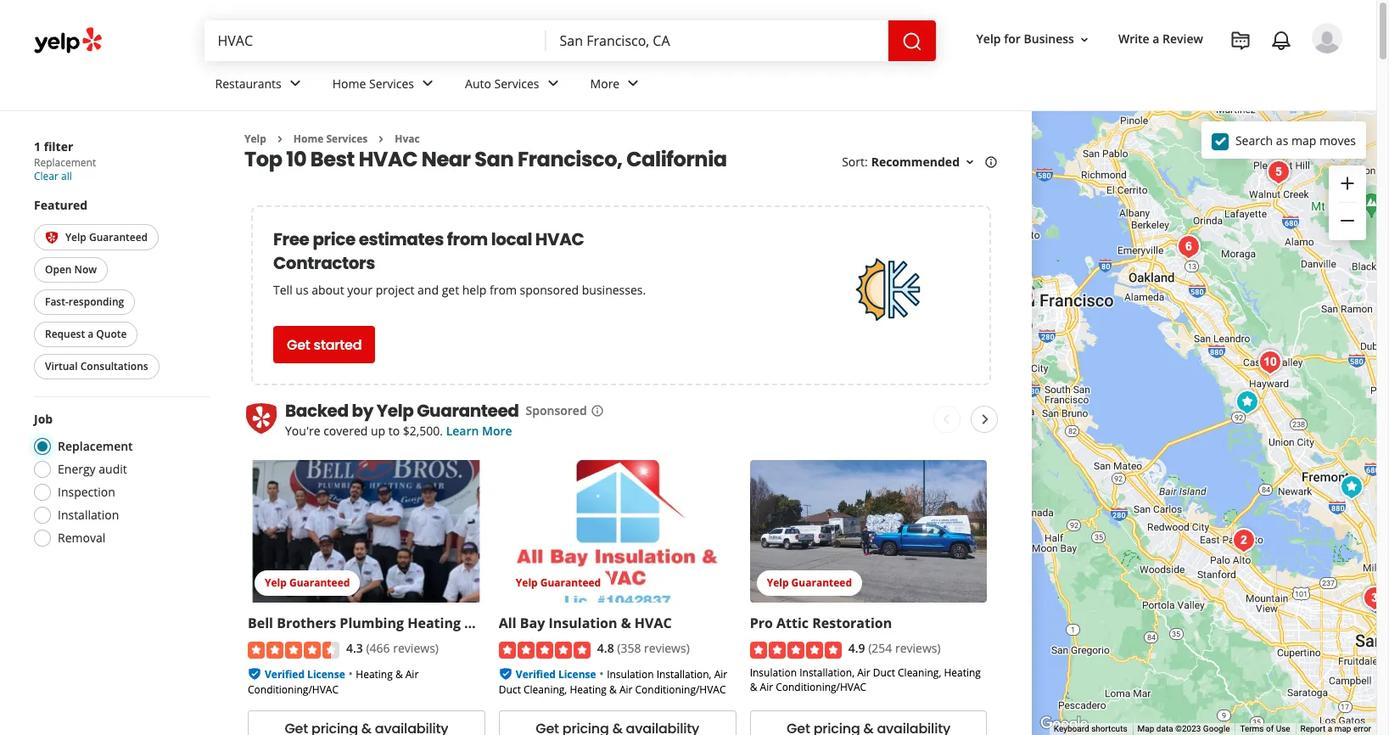 Task type: locate. For each thing, give the bounding box(es) containing it.
24 chevron down v2 image right auto services
[[543, 73, 563, 94]]

1 horizontal spatial 24 chevron down v2 image
[[418, 73, 438, 94]]

pro attic restoration image
[[1254, 345, 1288, 379]]

1 horizontal spatial from
[[490, 282, 517, 298]]

1 vertical spatial duct
[[499, 683, 521, 697]]

guaranteed up "pro attic restoration"
[[792, 576, 853, 590]]

yelp up bell
[[265, 576, 287, 590]]

consultations
[[80, 360, 148, 374]]

3 yelp guaranteed link from the left
[[750, 461, 988, 603]]

yelp up bay
[[516, 576, 538, 590]]

duct down (254
[[874, 666, 896, 680]]

nolan p. image
[[1313, 23, 1343, 53]]

(254
[[869, 641, 893, 657]]

free price estimates from local hvac contractors image
[[844, 247, 929, 332]]

4.8
[[598, 641, 614, 657]]

1 vertical spatial a
[[88, 327, 94, 342]]

reviews) right (358
[[645, 641, 690, 657]]

2 horizontal spatial 24 chevron down v2 image
[[543, 73, 563, 94]]

google image
[[1037, 713, 1093, 735]]

1 none field from the left
[[218, 31, 533, 50]]

0 vertical spatial all bay insulation & hvac image
[[1336, 470, 1370, 504]]

verified license button
[[265, 666, 345, 682], [516, 666, 597, 682]]

2 horizontal spatial services
[[495, 75, 540, 91]]

california
[[627, 146, 727, 174]]

review
[[1163, 31, 1204, 47]]

verified license
[[265, 667, 345, 682], [516, 667, 597, 682]]

0 horizontal spatial map
[[1292, 132, 1317, 148]]

1 horizontal spatial none field
[[560, 31, 875, 50]]

1 horizontal spatial verified license
[[516, 667, 597, 682]]

24 chevron down v2 image right restaurants
[[285, 73, 305, 94]]

yelp guaranteed inside button
[[65, 230, 148, 245]]

auto services link
[[452, 61, 577, 110]]

1 16 chevron right v2 image from the left
[[273, 132, 287, 146]]

audit
[[99, 461, 127, 478]]

0 horizontal spatial yelp guaranteed link
[[248, 461, 486, 603]]

0 horizontal spatial verified license
[[265, 667, 345, 682]]

2 license from the left
[[559, 667, 597, 682]]

2 verified from the left
[[516, 667, 556, 682]]

tell
[[273, 282, 293, 298]]

24 chevron down v2 image
[[285, 73, 305, 94], [418, 73, 438, 94], [543, 73, 563, 94]]

1 vertical spatial map
[[1335, 724, 1352, 734]]

home services link down find 'field'
[[319, 61, 452, 110]]

0 horizontal spatial home
[[294, 132, 324, 146]]

24 chevron down v2 image inside restaurants link
[[285, 73, 305, 94]]

write
[[1119, 31, 1150, 47]]

about
[[312, 282, 344, 298]]

reviews) right (466
[[393, 641, 439, 657]]

1 horizontal spatial services
[[369, 75, 414, 91]]

google
[[1204, 724, 1231, 734]]

Near text field
[[560, 31, 875, 50]]

24 chevron down v2 image for home services
[[418, 73, 438, 94]]

restoration
[[813, 614, 893, 633]]

0 horizontal spatial 16 chevron right v2 image
[[273, 132, 287, 146]]

0 horizontal spatial a
[[88, 327, 94, 342]]

replacement down filter
[[34, 155, 96, 170]]

pro attic restoration
[[750, 614, 893, 633]]

2 16 chevron right v2 image from the left
[[375, 132, 388, 146]]

verified for brothers
[[265, 667, 305, 682]]

projects image
[[1231, 31, 1252, 51]]

report a map error
[[1301, 724, 1372, 734]]

yelp up attic
[[767, 576, 789, 590]]

16 info v2 image
[[591, 404, 604, 418]]

1 horizontal spatial license
[[559, 667, 597, 682]]

guaranteed
[[89, 230, 148, 245], [289, 576, 350, 590], [541, 576, 601, 590], [792, 576, 853, 590]]

more left 24 chevron down v2 image
[[591, 75, 620, 91]]

project
[[376, 282, 415, 298]]

2 vertical spatial hvac
[[635, 614, 672, 633]]

16 chevron right v2 image right the yelp link
[[273, 132, 287, 146]]

services right auto
[[495, 75, 540, 91]]

0 horizontal spatial insulation installation, air duct cleaning, heating & air conditioning/hvac
[[499, 667, 728, 697]]

conditioning/hvac down 4.3 star rating 'image'
[[248, 683, 339, 697]]

& down 4.3 (466 reviews)
[[396, 667, 403, 682]]

verified down 4.3 star rating 'image'
[[265, 667, 305, 682]]

0 vertical spatial from
[[447, 228, 488, 252]]

all bay insulation & hvac
[[499, 614, 672, 633]]

home services down find 'field'
[[333, 75, 414, 91]]

services right 10
[[326, 132, 368, 146]]

license down 4.8 star rating image
[[559, 667, 597, 682]]

yelp guaranteed up "pro attic restoration"
[[767, 576, 853, 590]]

16 chevron down v2 image
[[964, 156, 977, 169]]

1 verified from the left
[[265, 667, 305, 682]]

0 horizontal spatial more
[[482, 423, 512, 439]]

3 24 chevron down v2 image from the left
[[543, 73, 563, 94]]

1 horizontal spatial reviews)
[[645, 641, 690, 657]]

16 info v2 image
[[985, 156, 999, 169]]

guaranteed up brothers
[[289, 576, 350, 590]]

duct
[[874, 666, 896, 680], [499, 683, 521, 697]]

16 chevron right v2 image for home services
[[273, 132, 287, 146]]

0 vertical spatial cleaning,
[[898, 666, 942, 680]]

16 chevron right v2 image
[[273, 132, 287, 146], [375, 132, 388, 146]]

hvac right best
[[359, 146, 418, 174]]

reviews)
[[393, 641, 439, 657], [645, 641, 690, 657], [896, 641, 941, 657]]

verified license button down 4.8 star rating image
[[516, 666, 597, 682]]

home services right top
[[294, 132, 368, 146]]

24 chevron down v2 image left auto
[[418, 73, 438, 94]]

0 horizontal spatial installation,
[[657, 667, 712, 682]]

reviews) right (254
[[896, 641, 941, 657]]

from
[[447, 228, 488, 252], [490, 282, 517, 298]]

guaranteed up now on the top left of the page
[[89, 230, 148, 245]]

recommended button
[[872, 154, 977, 170]]

conditioning/hvac
[[776, 680, 867, 694], [248, 683, 339, 697], [636, 683, 726, 697]]

guaranteed up all bay insulation & hvac
[[541, 576, 601, 590]]

1 horizontal spatial yelp guaranteed link
[[499, 461, 737, 603]]

0 horizontal spatial conditioning/hvac
[[248, 683, 339, 697]]

license down 4.3 star rating 'image'
[[307, 667, 345, 682]]

a right report
[[1329, 724, 1333, 734]]

2 verified license from the left
[[516, 667, 597, 682]]

1 24 chevron down v2 image from the left
[[285, 73, 305, 94]]

map region
[[890, 0, 1390, 735]]

1 vertical spatial hvac
[[536, 228, 585, 252]]

energy audit
[[58, 461, 127, 478]]

0 vertical spatial map
[[1292, 132, 1317, 148]]

yelp right 16 yelp guaranteed v2 icon
[[65, 230, 86, 245]]

hvac
[[395, 132, 420, 146]]

terms of use link
[[1241, 724, 1291, 734]]

1 vertical spatial from
[[490, 282, 517, 298]]

zoom out image
[[1338, 211, 1359, 231]]

a for request
[[88, 327, 94, 342]]

2 horizontal spatial reviews)
[[896, 641, 941, 657]]

0 horizontal spatial verified license button
[[265, 666, 345, 682]]

None field
[[218, 31, 533, 50], [560, 31, 875, 50]]

0 vertical spatial hvac
[[359, 146, 418, 174]]

more right learn
[[482, 423, 512, 439]]

(358
[[618, 641, 641, 657]]

& down 4.9 star rating image
[[750, 680, 758, 694]]

guaranteed for pro attic restoration
[[792, 576, 853, 590]]

0 vertical spatial home
[[333, 75, 366, 91]]

1 verified license from the left
[[265, 667, 345, 682]]

a right write
[[1153, 31, 1160, 47]]

24 chevron down v2 image inside auto services link
[[543, 73, 563, 94]]

1 horizontal spatial hvac
[[536, 228, 585, 252]]

license for plumbing
[[307, 667, 345, 682]]

1 horizontal spatial verified
[[516, 667, 556, 682]]

cleaning, down 4.9 (254 reviews)
[[898, 666, 942, 680]]

map right as in the top right of the page
[[1292, 132, 1317, 148]]

open
[[45, 263, 72, 277]]

0 vertical spatial more
[[591, 75, 620, 91]]

guaranteed inside button
[[89, 230, 148, 245]]

insulation down (358
[[607, 667, 654, 682]]

1 horizontal spatial map
[[1335, 724, 1352, 734]]

home down find 'field'
[[333, 75, 366, 91]]

up
[[371, 423, 386, 439]]

verified license down 4.8 star rating image
[[516, 667, 597, 682]]

replacement inside option group
[[58, 438, 133, 455]]

map
[[1292, 132, 1317, 148], [1335, 724, 1352, 734]]

2 yelp guaranteed link from the left
[[499, 461, 737, 603]]

2 horizontal spatial yelp guaranteed link
[[750, 461, 988, 603]]

you're covered up to $2,500. learn more
[[285, 423, 512, 439]]

services down find 'field'
[[369, 75, 414, 91]]

conditioning/hvac down 4.9 star rating image
[[776, 680, 867, 694]]

24 chevron down v2 image for restaurants
[[285, 73, 305, 94]]

guaranteed for all bay insulation & hvac
[[541, 576, 601, 590]]

1 vertical spatial replacement
[[58, 438, 133, 455]]

verified down 4.8 star rating image
[[516, 667, 556, 682]]

insulation installation, air duct cleaning, heating & air conditioning/hvac
[[750, 666, 981, 694], [499, 667, 728, 697]]

0 vertical spatial home services link
[[319, 61, 452, 110]]

2 vertical spatial a
[[1329, 724, 1333, 734]]

0 horizontal spatial from
[[447, 228, 488, 252]]

verified license for bay
[[516, 667, 597, 682]]

4.9 star rating image
[[750, 642, 842, 659]]

0 horizontal spatial license
[[307, 667, 345, 682]]

energy
[[58, 461, 96, 478]]

started
[[314, 335, 362, 355]]

1 yelp guaranteed link from the left
[[248, 461, 486, 603]]

1 horizontal spatial cleaning,
[[898, 666, 942, 680]]

1 verified license button from the left
[[265, 666, 345, 682]]

& down 4.8
[[610, 683, 617, 697]]

yelp guaranteed for all bay insulation & hvac
[[516, 576, 601, 590]]

get started button
[[273, 326, 376, 364]]

cleaning, down 4.8 star rating image
[[524, 683, 567, 697]]

yelp guaranteed link for heating
[[248, 461, 486, 603]]

home right top
[[294, 132, 324, 146]]

of
[[1267, 724, 1275, 734]]

&
[[465, 614, 475, 633], [621, 614, 631, 633], [396, 667, 403, 682], [750, 680, 758, 694], [610, 683, 617, 697]]

1 vertical spatial cleaning,
[[524, 683, 567, 697]]

option group containing job
[[29, 411, 211, 552]]

none field find
[[218, 31, 533, 50]]

a
[[1153, 31, 1160, 47], [88, 327, 94, 342], [1329, 724, 1333, 734]]

air aware duct & hvac services image
[[1005, 265, 1039, 299]]

by
[[352, 399, 374, 423]]

0 vertical spatial a
[[1153, 31, 1160, 47]]

1 horizontal spatial 16 chevron right v2 image
[[375, 132, 388, 146]]

yelp guaranteed link
[[248, 461, 486, 603], [499, 461, 737, 603], [750, 461, 988, 603]]

get
[[287, 335, 310, 355]]

installation, down 4.9
[[800, 666, 855, 680]]

2 horizontal spatial a
[[1329, 724, 1333, 734]]

notifications image
[[1272, 31, 1292, 51]]

write a review link
[[1112, 24, 1211, 55]]

auto services
[[465, 75, 540, 91]]

1 vertical spatial all bay insulation & hvac image
[[1359, 581, 1390, 615]]

verified license button for brothers
[[265, 666, 345, 682]]

home inside business categories element
[[333, 75, 366, 91]]

services
[[369, 75, 414, 91], [495, 75, 540, 91], [326, 132, 368, 146]]

covered
[[324, 423, 368, 439]]

yelp inside button
[[65, 230, 86, 245]]

0 horizontal spatial duct
[[499, 683, 521, 697]]

free price estimates from local hvac contractors tell us about your project and get help from sponsored businesses.
[[273, 228, 646, 298]]

data
[[1157, 724, 1174, 734]]

insulation
[[549, 614, 618, 633], [750, 666, 797, 680], [607, 667, 654, 682]]

yelp guaranteed button
[[34, 224, 159, 251]]

0 horizontal spatial cleaning,
[[524, 683, 567, 697]]

from right help
[[490, 282, 517, 298]]

backed
[[285, 399, 349, 423]]

insulation installation, air duct cleaning, heating & air conditioning/hvac down 4.8
[[499, 667, 728, 697]]

eco performance builders image
[[1263, 155, 1297, 189], [1263, 155, 1297, 189]]

option group
[[29, 411, 211, 552]]

1 reviews) from the left
[[393, 641, 439, 657]]

brothers
[[277, 614, 336, 633]]

1 horizontal spatial a
[[1153, 31, 1160, 47]]

inspection
[[58, 484, 115, 500]]

a inside "button"
[[88, 327, 94, 342]]

hvac
[[359, 146, 418, 174], [536, 228, 585, 252], [635, 614, 672, 633]]

group
[[1330, 166, 1367, 240]]

16 chevron right v2 image left hvac
[[375, 132, 388, 146]]

all bay insulation & hvac image
[[1359, 581, 1390, 615]]

2 reviews) from the left
[[645, 641, 690, 657]]

hvac right local
[[536, 228, 585, 252]]

1 vertical spatial home services link
[[294, 132, 368, 146]]

all bay insulation & hvac image
[[1336, 470, 1370, 504], [1359, 581, 1390, 615]]

from left local
[[447, 228, 488, 252]]

2 24 chevron down v2 image from the left
[[418, 73, 438, 94]]

replacement up the energy audit
[[58, 438, 133, 455]]

insulation installation, air duct cleaning, heating & air conditioning/hvac down 4.9
[[750, 666, 981, 694]]

fast-responding button
[[34, 290, 135, 315]]

keyboard shortcuts
[[1054, 724, 1128, 734]]

2 horizontal spatial hvac
[[635, 614, 672, 633]]

0 horizontal spatial 24 chevron down v2 image
[[285, 73, 305, 94]]

all
[[61, 169, 72, 183]]

0 vertical spatial home services
[[333, 75, 414, 91]]

element home solutions image
[[1173, 230, 1207, 264]]

restaurants
[[215, 75, 282, 91]]

hvac up 4.8 (358 reviews)
[[635, 614, 672, 633]]

a left quote
[[88, 327, 94, 342]]

4.9 (254 reviews)
[[849, 641, 941, 657]]

map left error
[[1335, 724, 1352, 734]]

verified license down 4.3 star rating 'image'
[[265, 667, 345, 682]]

0 vertical spatial duct
[[874, 666, 896, 680]]

conditioning/hvac down 4.8 (358 reviews)
[[636, 683, 726, 697]]

home services inside business categories element
[[333, 75, 414, 91]]

1 horizontal spatial home
[[333, 75, 366, 91]]

featured group
[[31, 197, 211, 383]]

yelp left for
[[977, 31, 1002, 47]]

©2023
[[1176, 724, 1202, 734]]

2 none field from the left
[[560, 31, 875, 50]]

all bay insulation & hvac link
[[499, 614, 672, 633]]

yelp inside button
[[977, 31, 1002, 47]]

services for 24 chevron down v2 icon for home services
[[369, 75, 414, 91]]

home services link right top
[[294, 132, 368, 146]]

1 vertical spatial home services
[[294, 132, 368, 146]]

yelp guaranteed up brothers
[[265, 576, 350, 590]]

1 license from the left
[[307, 667, 345, 682]]

yelp guaranteed link for &
[[499, 461, 737, 603]]

None search field
[[204, 20, 940, 61]]

virtual consultations button
[[34, 354, 159, 380]]

a for report
[[1329, 724, 1333, 734]]

yelp for business
[[977, 31, 1075, 47]]

4.3 (466 reviews)
[[346, 641, 439, 657]]

verified license button down 4.3 star rating 'image'
[[265, 666, 345, 682]]

0 horizontal spatial reviews)
[[393, 641, 439, 657]]

get started
[[287, 335, 362, 355]]

duct down 16 verified v2 image
[[499, 683, 521, 697]]

air
[[478, 614, 498, 633], [858, 666, 871, 680], [406, 667, 419, 682], [715, 667, 728, 682], [760, 680, 774, 694], [620, 683, 633, 697]]

16 yelp guaranteed v2 image
[[45, 231, 59, 245]]

hvac inside free price estimates from local hvac contractors tell us about your project and get help from sponsored businesses.
[[536, 228, 585, 252]]

installation, down 4.8 (358 reviews)
[[657, 667, 712, 682]]

0 horizontal spatial verified
[[265, 667, 305, 682]]

& left all
[[465, 614, 475, 633]]

zoom in image
[[1338, 173, 1359, 193]]

1 horizontal spatial more
[[591, 75, 620, 91]]

0 horizontal spatial none field
[[218, 31, 533, 50]]

2 verified license button from the left
[[516, 666, 597, 682]]

16 chevron down v2 image
[[1078, 33, 1092, 46]]

a for write
[[1153, 31, 1160, 47]]

1 horizontal spatial verified license button
[[516, 666, 597, 682]]

yelp guaranteed up bay
[[516, 576, 601, 590]]

1 horizontal spatial installation,
[[800, 666, 855, 680]]

building efficiency image
[[1006, 279, 1040, 313]]

yelp guaranteed up now on the top left of the page
[[65, 230, 148, 245]]



Task type: vqa. For each thing, say whether or not it's contained in the screenshot.
Order Now link
no



Task type: describe. For each thing, give the bounding box(es) containing it.
open now
[[45, 263, 97, 277]]

insulation down 4.9 star rating image
[[750, 666, 797, 680]]

Find text field
[[218, 31, 533, 50]]

learn
[[446, 423, 479, 439]]

virtual
[[45, 360, 78, 374]]

24 chevron down v2 image for auto services
[[543, 73, 563, 94]]

keyboard
[[1054, 724, 1090, 734]]

verified license button for bay
[[516, 666, 597, 682]]

get
[[442, 282, 459, 298]]

business categories element
[[202, 61, 1343, 110]]

featured
[[34, 197, 88, 213]]

sort:
[[842, 154, 868, 170]]

0 horizontal spatial hvac
[[359, 146, 418, 174]]

4.8 (358 reviews)
[[598, 641, 690, 657]]

near
[[422, 146, 471, 174]]

reviews) for heating
[[393, 641, 439, 657]]

10
[[286, 146, 307, 174]]

pro
[[750, 614, 773, 633]]

as
[[1277, 132, 1289, 148]]

pro attic restoration image
[[1254, 345, 1288, 379]]

yelp link
[[245, 132, 266, 146]]

map data ©2023 google
[[1138, 724, 1231, 734]]

map for error
[[1335, 724, 1352, 734]]

guaranteed for bell brothers plumbing heating & air
[[289, 576, 350, 590]]

more inside business categories element
[[591, 75, 620, 91]]

services for 24 chevron down v2 icon within the auto services link
[[495, 75, 540, 91]]

verified for bay
[[516, 667, 556, 682]]

4.3 star rating image
[[248, 642, 340, 659]]

now
[[74, 263, 97, 277]]

heating inside "heating & air conditioning/hvac"
[[356, 667, 393, 682]]

insulation up 4.8
[[549, 614, 618, 633]]

help
[[463, 282, 487, 298]]

verified license for brothers
[[265, 667, 345, 682]]

job
[[34, 411, 53, 427]]

user actions element
[[963, 21, 1367, 126]]

san
[[475, 146, 514, 174]]

and
[[418, 282, 439, 298]]

next image
[[976, 410, 996, 430]]

bell brothers plumbing heating & air image
[[1231, 385, 1265, 419]]

0 horizontal spatial services
[[326, 132, 368, 146]]

quote
[[96, 327, 127, 342]]

contractors
[[273, 252, 375, 275]]

map for moves
[[1292, 132, 1317, 148]]

air inside "heating & air conditioning/hvac"
[[406, 667, 419, 682]]

bell brothers plumbing heating & air
[[248, 614, 498, 633]]

clear
[[34, 169, 59, 183]]

yelp guaranteed for pro attic restoration
[[767, 576, 853, 590]]

recommended
[[872, 154, 960, 170]]

bell brothers plumbing heating & air link
[[248, 614, 498, 633]]

terms of use
[[1241, 724, 1291, 734]]

business
[[1024, 31, 1075, 47]]

removal
[[58, 530, 106, 546]]

3 reviews) from the left
[[896, 641, 941, 657]]

2 horizontal spatial conditioning/hvac
[[776, 680, 867, 694]]

best
[[311, 146, 355, 174]]

yelp guaranteed
[[377, 399, 519, 423]]

$2,500.
[[403, 423, 443, 439]]

bell
[[248, 614, 273, 633]]

1 horizontal spatial duct
[[874, 666, 896, 680]]

keyboard shortcuts button
[[1054, 724, 1128, 735]]

use
[[1277, 724, 1291, 734]]

write a review
[[1119, 31, 1204, 47]]

1 vertical spatial more
[[482, 423, 512, 439]]

none field near
[[560, 31, 875, 50]]

1 filter replacement clear all
[[34, 138, 96, 183]]

search
[[1236, 132, 1274, 148]]

1 vertical spatial home
[[294, 132, 324, 146]]

hvac link
[[395, 132, 420, 146]]

& up (358
[[621, 614, 631, 633]]

attic
[[777, 614, 809, 633]]

24 chevron down v2 image
[[623, 73, 644, 94]]

(466
[[366, 641, 390, 657]]

16 chevron right v2 image for hvac
[[375, 132, 388, 146]]

installation
[[58, 507, 119, 523]]

for
[[1005, 31, 1021, 47]]

your
[[347, 282, 373, 298]]

yelp for business button
[[970, 24, 1099, 55]]

search image
[[902, 31, 923, 51]]

you're
[[285, 423, 321, 439]]

clear all link
[[34, 169, 72, 183]]

top 10 best hvac near san francisco, california
[[245, 146, 727, 174]]

fast-
[[45, 295, 69, 309]]

attic crew image
[[1228, 523, 1262, 557]]

filter
[[44, 138, 73, 155]]

free
[[273, 228, 310, 252]]

fast-responding
[[45, 295, 124, 309]]

map
[[1138, 724, 1155, 734]]

1 horizontal spatial insulation installation, air duct cleaning, heating & air conditioning/hvac
[[750, 666, 981, 694]]

1 horizontal spatial conditioning/hvac
[[636, 683, 726, 697]]

1
[[34, 138, 41, 155]]

terms
[[1241, 724, 1265, 734]]

heating & air conditioning/hvac
[[248, 667, 419, 697]]

auto
[[465, 75, 492, 91]]

4.3
[[346, 641, 363, 657]]

search as map moves
[[1236, 132, 1357, 148]]

yelp left 10
[[245, 132, 266, 146]]

estimates
[[359, 228, 444, 252]]

previous image
[[937, 410, 957, 430]]

sponsored
[[520, 282, 579, 298]]

& inside "heating & air conditioning/hvac"
[[396, 667, 403, 682]]

francisco,
[[518, 146, 623, 174]]

all
[[499, 614, 517, 633]]

license for insulation
[[559, 667, 597, 682]]

16 verified v2 image
[[248, 667, 262, 681]]

reviews) for &
[[645, 641, 690, 657]]

pro attic restoration link
[[750, 614, 893, 633]]

0 vertical spatial replacement
[[34, 155, 96, 170]]

responding
[[69, 295, 124, 309]]

request a quote
[[45, 327, 127, 342]]

shortcuts
[[1092, 724, 1128, 734]]

yelp guaranteed for bell brothers plumbing heating & air
[[265, 576, 350, 590]]

bay
[[520, 614, 545, 633]]

restaurants link
[[202, 61, 319, 110]]

to
[[389, 423, 400, 439]]

16 verified v2 image
[[499, 667, 513, 681]]

open now button
[[34, 258, 108, 283]]

top
[[245, 146, 282, 174]]

sponsored
[[526, 403, 587, 419]]

learn more link
[[446, 423, 512, 439]]

conditioning/hvac inside "heating & air conditioning/hvac"
[[248, 683, 339, 697]]

4.8 star rating image
[[499, 642, 591, 659]]

moves
[[1320, 132, 1357, 148]]

more link
[[577, 61, 657, 110]]

error
[[1354, 724, 1372, 734]]



